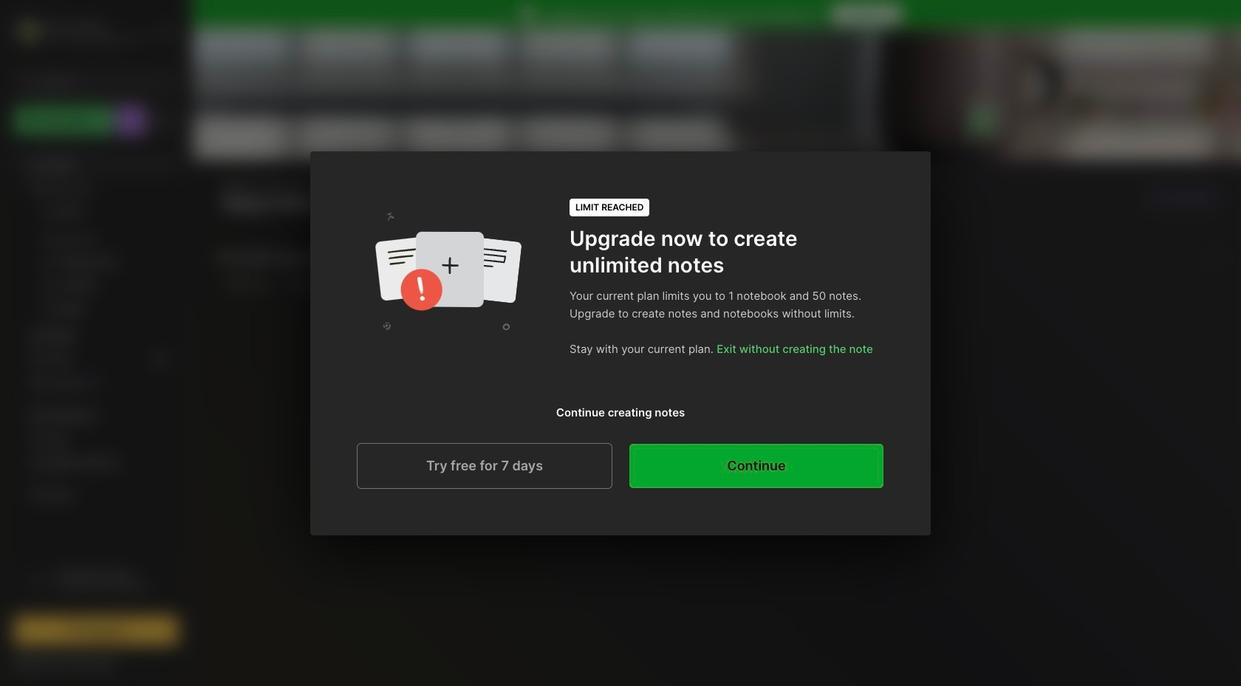 Task type: locate. For each thing, give the bounding box(es) containing it.
group
[[14, 200, 177, 330]]

2 tab from the left
[[282, 275, 326, 293]]

None search field
[[41, 73, 165, 91]]

tab
[[219, 275, 276, 293], [282, 275, 326, 293], [332, 275, 394, 293], [400, 275, 439, 293], [445, 275, 486, 293]]

3 tab from the left
[[332, 275, 394, 293]]

expand tags image
[[19, 435, 28, 444]]

expand notebooks image
[[19, 411, 28, 420]]

tab list
[[219, 275, 1220, 293]]

tree inside main element
[[5, 144, 187, 546]]

1 tab from the left
[[219, 275, 276, 293]]

tree
[[5, 144, 187, 546]]

none search field inside main element
[[41, 73, 165, 91]]



Task type: describe. For each thing, give the bounding box(es) containing it.
group inside main element
[[14, 200, 177, 330]]

5 tab from the left
[[445, 275, 486, 293]]

main element
[[0, 0, 192, 686]]

Search text field
[[41, 75, 165, 89]]

4 tab from the left
[[400, 275, 439, 293]]



Task type: vqa. For each thing, say whether or not it's contained in the screenshot.
the left JUST
no



